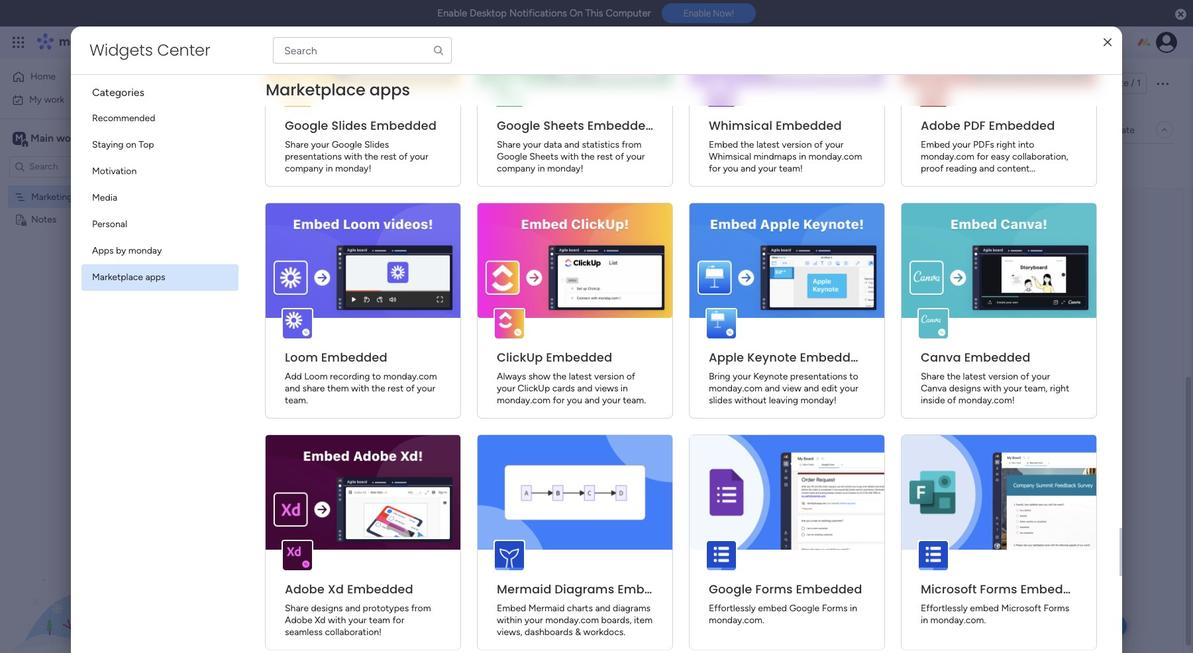 Task type: describe. For each thing, give the bounding box(es) containing it.
work for my
[[44, 94, 64, 105]]

loom embedded add loom recording to monday.com and share them with the rest of your team.
[[285, 349, 437, 406]]

share for google sheets embedded
[[497, 139, 521, 150]]

1 vertical spatial marketing
[[31, 191, 73, 202]]

person button
[[427, 155, 485, 176]]

embed for adobe pdf embedded
[[921, 139, 951, 150]]

collaboration,
[[1013, 151, 1069, 162]]

content
[[997, 163, 1030, 174]]

more dots image
[[653, 221, 663, 231]]

my
[[29, 94, 42, 105]]

1 vertical spatial clickup
[[518, 383, 550, 394]]

collapse board header image
[[1160, 125, 1170, 135]]

company inside google slides embedded share your google slides presentations with the rest of your company in monday!
[[285, 163, 323, 174]]

v2 search image
[[370, 158, 380, 173]]

your inside "button"
[[543, 100, 562, 111]]

marketplace inside option
[[92, 272, 143, 283]]

diagrams
[[613, 603, 651, 614]]

0 vertical spatial marketplace apps
[[266, 79, 410, 101]]

marketplace apps inside option
[[92, 272, 165, 283]]

dashboards
[[525, 627, 573, 638]]

manage any type of project. assign owners, set timelines and keep track of where your project stands.
[[203, 100, 626, 111]]

monday! inside apple keynote embedded bring your keynote presentations to monday.com and view and edit your slides without leaving monday!
[[801, 395, 837, 406]]

by
[[116, 245, 126, 256]]

enable for enable now!
[[684, 8, 711, 19]]

embedded inside loom embedded add loom recording to monday.com and share them with the rest of your team.
[[321, 349, 388, 366]]

latest inside clickup embedded always show the latest version of your clickup cards and views in monday.com for you and your team.
[[569, 371, 592, 382]]

keep
[[459, 100, 479, 111]]

recommended
[[92, 113, 155, 124]]

the inside google slides embedded share your google slides presentations with the rest of your company in monday!
[[365, 151, 378, 162]]

whimsical embedded embed the latest version of your whimsical mindmaps in monday.com for you and your team!
[[709, 117, 862, 174]]

you inside whimsical embedded embed the latest version of your whimsical mindmaps in monday.com for you and your team!
[[723, 163, 739, 174]]

timeline button
[[275, 119, 330, 140]]

share for google slides embedded
[[285, 139, 309, 150]]

management.
[[921, 175, 978, 186]]

views,
[[497, 627, 523, 638]]

item
[[634, 615, 653, 626]]

0 horizontal spatial monday
[[59, 34, 104, 50]]

any
[[238, 100, 253, 111]]

now!
[[713, 8, 734, 19]]

in inside whimsical embedded embed the latest version of your whimsical mindmaps in monday.com for you and your team!
[[799, 151, 807, 162]]

monday.com inside the mermaid diagrams embedded embed mermaid charts and diagrams within your monday.com boards, item views, dashboards & workdocs.
[[546, 615, 599, 626]]

dapulse integrations image
[[946, 125, 956, 135]]

of inside loom embedded add loom recording to monday.com and share them with the rest of your team.
[[406, 383, 415, 394]]

from inside adobe xd embedded share designs and prototypes from adobe xd with your team for seamless collaboration!
[[411, 603, 431, 614]]

categories heading
[[82, 75, 239, 105]]

with inside google slides embedded share your google slides presentations with the rest of your company in monday!
[[344, 151, 362, 162]]

staying on top
[[92, 139, 154, 150]]

&
[[575, 627, 581, 638]]

your inside adobe pdf embedded embed your pdfs right into monday.com for easy collaboration, proof reading and content management.
[[953, 139, 971, 150]]

your inside loom embedded add loom recording to monday.com and share them with the rest of your team.
[[417, 383, 436, 394]]

monday work management
[[59, 34, 206, 50]]

select product image
[[12, 36, 25, 49]]

adobe xd embedded share designs and prototypes from adobe xd with your team for seamless collaboration!
[[285, 581, 431, 638]]

and inside whimsical embedded embed the latest version of your whimsical mindmaps in monday.com for you and your team!
[[741, 163, 756, 174]]

plan inside list box
[[75, 191, 92, 202]]

assign
[[322, 100, 349, 111]]

to inside loom embedded add loom recording to monday.com and share them with the rest of your team.
[[372, 371, 381, 382]]

0 vertical spatial marketing plan
[[201, 68, 358, 98]]

embed for microsoft
[[970, 603, 999, 614]]

monday.com. for microsoft
[[931, 615, 986, 626]]

set
[[386, 100, 399, 111]]

timeline
[[285, 124, 320, 135]]

0 vertical spatial sheets
[[544, 117, 585, 134]]

designs inside canva embedded share the latest version of your canva designs with your team, right inside of monday.com!
[[949, 383, 981, 394]]

apple
[[709, 349, 744, 366]]

collaboration!
[[325, 627, 382, 638]]

kendall parks image
[[1156, 32, 1178, 53]]

monday inside option
[[128, 245, 162, 256]]

edit
[[822, 383, 838, 394]]

1 horizontal spatial plan
[[311, 68, 358, 98]]

home
[[30, 71, 56, 82]]

team,
[[1025, 383, 1048, 394]]

1 whimsical from the top
[[709, 117, 773, 134]]

embed for mermaid diagrams embedded
[[497, 603, 526, 614]]

top
[[139, 139, 154, 150]]

version for canva
[[989, 371, 1019, 382]]

charts
[[567, 603, 593, 614]]

Marketing plan field
[[198, 68, 361, 98]]

adobe pdf embedded embed your pdfs right into monday.com for easy collaboration, proof reading and content management.
[[921, 117, 1069, 186]]

monday! inside google slides embedded share your google slides presentations with the rest of your company in monday!
[[335, 163, 372, 174]]

prototypes
[[363, 603, 409, 614]]

dapulse close image
[[1176, 8, 1187, 21]]

1 vertical spatial mermaid
[[529, 603, 565, 614]]

enable for enable desktop notifications on this computer
[[437, 7, 467, 19]]

main table button
[[201, 119, 275, 140]]

see plans button
[[214, 32, 278, 52]]

and down the views
[[585, 395, 600, 406]]

1 horizontal spatial microsoft
[[1002, 603, 1042, 614]]

from inside google sheets embedded share your data and statistics from google sheets with the rest of your company in monday!
[[622, 139, 642, 150]]

inside
[[921, 395, 946, 406]]

rest inside google sheets embedded share your data and statistics from google sheets with the rest of your company in monday!
[[597, 151, 613, 162]]

table
[[244, 124, 265, 135]]

latest for whimsical
[[757, 139, 780, 150]]

in inside google slides embedded share your google slides presentations with the rest of your company in monday!
[[326, 163, 333, 174]]

add widget button
[[279, 154, 358, 176]]

0 vertical spatial marketplace
[[266, 79, 366, 101]]

management
[[134, 34, 206, 50]]

presentations inside apple keynote embedded bring your keynote presentations to monday.com and view and edit your slides without leaving monday!
[[791, 371, 848, 382]]

right inside adobe pdf embedded embed your pdfs right into monday.com for easy collaboration, proof reading and content management.
[[997, 139, 1016, 150]]

2 vertical spatial adobe
[[285, 615, 313, 626]]

for inside adobe xd embedded share designs and prototypes from adobe xd with your team for seamless collaboration!
[[393, 615, 405, 626]]

add inside "add widget" popup button
[[304, 159, 321, 170]]

your inside adobe xd embedded share designs and prototypes from adobe xd with your team for seamless collaboration!
[[348, 615, 367, 626]]

to inside apple keynote embedded bring your keynote presentations to monday.com and view and edit your slides without leaving monday!
[[850, 371, 859, 382]]

categories
[[92, 86, 145, 99]]

embedded inside adobe xd embedded share designs and prototypes from adobe xd with your team for seamless collaboration!
[[347, 581, 413, 598]]

them
[[327, 383, 349, 394]]

center
[[157, 39, 210, 61]]

of inside whimsical embedded embed the latest version of your whimsical mindmaps in monday.com for you and your team!
[[814, 139, 823, 150]]

where
[[515, 100, 541, 111]]

arrow down image
[[535, 157, 551, 173]]

effortlessly for microsoft
[[921, 603, 968, 614]]

embedded inside google forms embedded effortlessly embed google forms in monday.com.
[[796, 581, 863, 598]]

pdfs
[[974, 139, 995, 150]]

0 vertical spatial apps
[[370, 79, 410, 101]]

add inside loom embedded add loom recording to monday.com and share them with the rest of your team.
[[285, 371, 302, 382]]

enable now!
[[684, 8, 734, 19]]

and left edit
[[804, 383, 820, 394]]

manage any type of project. assign owners, set timelines and keep track of where your project stands. button
[[201, 98, 646, 114]]

staying on top option
[[82, 132, 239, 158]]

boards,
[[601, 615, 632, 626]]

apps
[[92, 245, 114, 256]]

views
[[595, 383, 619, 394]]

google slides embedded share your google slides presentations with the rest of your company in monday!
[[285, 117, 437, 174]]

for inside adobe pdf embedded embed your pdfs right into monday.com for easy collaboration, proof reading and content management.
[[977, 151, 989, 162]]

invite / 1
[[1106, 78, 1141, 89]]

enable desktop notifications on this computer
[[437, 7, 651, 19]]

in inside microsoft forms embedded effortlessly embed microsoft forms in monday.com.
[[921, 615, 929, 626]]

monday.com inside apple keynote embedded bring your keynote presentations to monday.com and view and edit your slides without leaving monday!
[[709, 383, 763, 394]]

automate
[[1094, 124, 1135, 136]]

right inside canva embedded share the latest version of your canva designs with your team, right inside of monday.com!
[[1050, 383, 1070, 394]]

share inside canva embedded share the latest version of your canva designs with your team, right inside of monday.com!
[[921, 371, 945, 382]]

without
[[735, 395, 767, 406]]

apps inside option
[[145, 272, 165, 283]]

2 canva from the top
[[921, 383, 947, 394]]

and inside loom embedded add loom recording to monday.com and share them with the rest of your team.
[[285, 383, 300, 394]]

2 whimsical from the top
[[709, 151, 752, 162]]

lottie animation element
[[0, 520, 169, 653]]

recording
[[330, 371, 370, 382]]

invite / 1 button
[[1082, 73, 1147, 94]]

the inside clickup embedded always show the latest version of your clickup cards and views in monday.com for you and your team.
[[553, 371, 567, 382]]

dapulse x slim image
[[1104, 37, 1112, 47]]

Search in workspace field
[[28, 159, 111, 174]]

1 horizontal spatial xd
[[328, 581, 344, 598]]

leaving
[[769, 395, 799, 406]]

/
[[1131, 78, 1135, 89]]

team!
[[779, 163, 803, 174]]

invite
[[1106, 78, 1129, 89]]

plans
[[250, 36, 272, 48]]

share
[[303, 383, 325, 394]]

of inside clickup embedded always show the latest version of your clickup cards and views in monday.com for you and your team.
[[627, 371, 636, 382]]

share for adobe xd embedded
[[285, 603, 309, 614]]

proof
[[921, 163, 944, 174]]

monday.com inside loom embedded add loom recording to monday.com and share them with the rest of your team.
[[383, 371, 437, 382]]

work for monday
[[107, 34, 131, 50]]

in inside clickup embedded always show the latest version of your clickup cards and views in monday.com for you and your team.
[[621, 383, 628, 394]]

private board image
[[14, 213, 27, 226]]

0 vertical spatial microsoft
[[921, 581, 977, 598]]

0 vertical spatial keynote
[[748, 349, 797, 366]]

monday.com. for google
[[709, 615, 765, 626]]

0 vertical spatial slides
[[332, 117, 367, 134]]

slides
[[709, 395, 732, 406]]

team. inside loom embedded add loom recording to monday.com and share them with the rest of your team.
[[285, 395, 308, 406]]

integrate
[[961, 124, 999, 136]]

monday! inside google sheets embedded share your data and statistics from google sheets with the rest of your company in monday!
[[547, 163, 584, 174]]

1 vertical spatial sheets
[[530, 151, 559, 162]]

always
[[497, 371, 526, 382]]

m
[[15, 132, 23, 143]]

search image
[[433, 44, 445, 56]]



Task type: vqa. For each thing, say whether or not it's contained in the screenshot.


Task type: locate. For each thing, give the bounding box(es) containing it.
marketing up the notes
[[31, 191, 73, 202]]

project.
[[287, 100, 319, 111]]

sheets up data
[[544, 117, 585, 134]]

embed
[[758, 603, 787, 614], [970, 603, 999, 614]]

latest for canva
[[963, 371, 986, 382]]

and right cards
[[577, 383, 593, 394]]

0 horizontal spatial to
[[372, 371, 381, 382]]

and inside adobe pdf embedded embed your pdfs right into monday.com for easy collaboration, proof reading and content management.
[[980, 163, 995, 174]]

and up leaving
[[765, 383, 780, 394]]

track
[[481, 100, 502, 111]]

microsoft forms embedded effortlessly embed microsoft forms in monday.com.
[[921, 581, 1087, 626]]

designs up seamless
[[311, 603, 343, 614]]

enable left now!
[[684, 8, 711, 19]]

presentations
[[285, 151, 342, 162], [791, 371, 848, 382]]

marketing up the any
[[201, 68, 306, 98]]

1 vertical spatial keynote
[[754, 371, 788, 382]]

motivation option
[[82, 158, 239, 185]]

1 team. from the left
[[285, 395, 308, 406]]

within
[[497, 615, 522, 626]]

see plans
[[232, 36, 272, 48]]

presentations down the timeline button
[[285, 151, 342, 162]]

google sheets embedded share your data and statistics from google sheets with the rest of your company in monday!
[[497, 117, 654, 174]]

lottie animation image
[[0, 520, 169, 653]]

2 company from the left
[[497, 163, 536, 174]]

latest inside whimsical embedded embed the latest version of your whimsical mindmaps in monday.com for you and your team!
[[757, 139, 780, 150]]

effortlessly
[[709, 603, 756, 614], [921, 603, 968, 614]]

0 horizontal spatial from
[[411, 603, 431, 614]]

from right statistics
[[622, 139, 642, 150]]

add left widget on the left of the page
[[304, 159, 321, 170]]

1 horizontal spatial monday!
[[547, 163, 584, 174]]

2 horizontal spatial monday!
[[801, 395, 837, 406]]

the left 'search' field
[[365, 151, 378, 162]]

0 horizontal spatial presentations
[[285, 151, 342, 162]]

main inside workspace selection element
[[30, 132, 54, 144]]

company down the timeline button
[[285, 163, 323, 174]]

media
[[92, 192, 117, 203]]

1 horizontal spatial add
[[304, 159, 321, 170]]

apps by monday option
[[82, 238, 239, 264]]

latest up cards
[[569, 371, 592, 382]]

marketing plan inside list box
[[31, 191, 92, 202]]

you down cards
[[567, 395, 583, 406]]

workdocs.
[[584, 627, 626, 638]]

effortlessly inside google forms embedded effortlessly embed google forms in monday.com.
[[709, 603, 756, 614]]

rest right the v2 search image
[[381, 151, 397, 162]]

rest inside google slides embedded share your google slides presentations with the rest of your company in monday!
[[381, 151, 397, 162]]

this
[[586, 7, 603, 19]]

company right person
[[497, 163, 536, 174]]

easy
[[991, 151, 1010, 162]]

0 vertical spatial you
[[723, 163, 739, 174]]

data
[[544, 139, 562, 150]]

on
[[126, 139, 136, 150]]

2 monday.com. from the left
[[931, 615, 986, 626]]

share inside adobe xd embedded share designs and prototypes from adobe xd with your team for seamless collaboration!
[[285, 603, 309, 614]]

the inside google sheets embedded share your data and statistics from google sheets with the rest of your company in monday!
[[581, 151, 595, 162]]

share up filter popup button
[[497, 139, 521, 150]]

0 horizontal spatial marketplace apps
[[92, 272, 165, 283]]

0 horizontal spatial marketplace
[[92, 272, 143, 283]]

slides down assign
[[332, 117, 367, 134]]

to
[[372, 371, 381, 382], [850, 371, 859, 382]]

version inside whimsical embedded embed the latest version of your whimsical mindmaps in monday.com for you and your team!
[[782, 139, 812, 150]]

apps
[[370, 79, 410, 101], [145, 272, 165, 283]]

apps by monday
[[92, 245, 162, 256]]

for inside whimsical embedded embed the latest version of your whimsical mindmaps in monday.com for you and your team!
[[709, 163, 721, 174]]

0 vertical spatial xd
[[328, 581, 344, 598]]

presentations up edit
[[791, 371, 848, 382]]

show board description image
[[367, 77, 383, 90]]

computer
[[606, 7, 651, 19]]

with down recording
[[351, 383, 369, 394]]

1 horizontal spatial designs
[[949, 383, 981, 394]]

main for main workspace
[[30, 132, 54, 144]]

and up collaboration! at the left of page
[[345, 603, 361, 614]]

xd up collaboration! at the left of page
[[328, 581, 344, 598]]

1 horizontal spatial version
[[782, 139, 812, 150]]

work right "my"
[[44, 94, 64, 105]]

0 vertical spatial clickup
[[497, 349, 543, 366]]

1 vertical spatial plan
[[75, 191, 92, 202]]

mermaid
[[497, 581, 552, 598], [529, 603, 565, 614]]

enable inside button
[[684, 8, 711, 19]]

monday.com inside clickup embedded always show the latest version of your clickup cards and views in monday.com for you and your team.
[[497, 395, 551, 406]]

work inside button
[[44, 94, 64, 105]]

0 vertical spatial right
[[997, 139, 1016, 150]]

you left team!
[[723, 163, 739, 174]]

latest up monday.com!
[[963, 371, 986, 382]]

mermaid up dashboards
[[529, 603, 565, 614]]

seamless
[[285, 627, 323, 638]]

with for canva
[[984, 383, 1002, 394]]

monday!
[[335, 163, 372, 174], [547, 163, 584, 174], [801, 395, 837, 406]]

1 horizontal spatial marketing plan
[[201, 68, 358, 98]]

0 vertical spatial whimsical
[[709, 117, 773, 134]]

embed for google
[[758, 603, 787, 614]]

share up inside
[[921, 371, 945, 382]]

and inside manage any type of project. assign owners, set timelines and keep track of where your project stands. "button"
[[441, 100, 456, 111]]

plan down search in workspace field
[[75, 191, 92, 202]]

embedded inside clickup embedded always show the latest version of your clickup cards and views in monday.com for you and your team.
[[546, 349, 613, 366]]

recommended option
[[82, 105, 239, 132]]

and inside the mermaid diagrams embedded embed mermaid charts and diagrams within your monday.com boards, item views, dashboards & workdocs.
[[595, 603, 611, 614]]

0 vertical spatial marketing
[[201, 68, 306, 98]]

1 company from the left
[[285, 163, 323, 174]]

the inside whimsical embedded embed the latest version of your whimsical mindmaps in monday.com for you and your team!
[[741, 139, 754, 150]]

0 horizontal spatial plan
[[75, 191, 92, 202]]

in inside google forms embedded effortlessly embed google forms in monday.com.
[[850, 603, 858, 614]]

version inside clickup embedded always show the latest version of your clickup cards and views in monday.com for you and your team.
[[594, 371, 624, 382]]

1 canva from the top
[[921, 349, 962, 366]]

with for adobe
[[328, 615, 346, 626]]

version for whimsical
[[782, 139, 812, 150]]

0 horizontal spatial company
[[285, 163, 323, 174]]

option
[[0, 185, 169, 188]]

cards
[[553, 383, 575, 394]]

1 horizontal spatial company
[[497, 163, 536, 174]]

and up boards,
[[595, 603, 611, 614]]

help image
[[1110, 36, 1123, 49]]

and down easy
[[980, 163, 995, 174]]

timelines
[[401, 100, 439, 111]]

1 image
[[1000, 27, 1012, 42]]

1 vertical spatial marketplace apps
[[92, 272, 165, 283]]

marketing plan up the notes
[[31, 191, 92, 202]]

0 horizontal spatial right
[[997, 139, 1016, 150]]

1 vertical spatial presentations
[[791, 371, 848, 382]]

1 vertical spatial add
[[285, 371, 302, 382]]

work
[[107, 34, 131, 50], [44, 94, 64, 105]]

version up team!
[[782, 139, 812, 150]]

0 vertical spatial work
[[107, 34, 131, 50]]

main table
[[221, 124, 265, 135]]

monday.com
[[809, 151, 862, 162], [921, 151, 975, 162], [383, 371, 437, 382], [709, 383, 763, 394], [497, 395, 551, 406], [546, 615, 599, 626]]

whimsical left mindmaps
[[709, 151, 752, 162]]

2 horizontal spatial latest
[[963, 371, 986, 382]]

Search for a column type search field
[[273, 37, 452, 64]]

monday right by
[[128, 245, 162, 256]]

google forms embedded effortlessly embed google forms in monday.com.
[[709, 581, 863, 626]]

monday.com up without
[[709, 383, 763, 394]]

1 horizontal spatial from
[[622, 139, 642, 150]]

clickup up always
[[497, 349, 543, 366]]

the
[[741, 139, 754, 150], [365, 151, 378, 162], [581, 151, 595, 162], [553, 371, 567, 382], [947, 371, 961, 382], [372, 383, 385, 394]]

main left table in the top of the page
[[221, 124, 241, 135]]

team
[[369, 615, 390, 626]]

v2 funnel image
[[266, 221, 274, 231]]

embedded inside the mermaid diagrams embedded embed mermaid charts and diagrams within your monday.com boards, item views, dashboards & workdocs.
[[618, 581, 684, 598]]

project
[[564, 100, 594, 111]]

monday.com. inside microsoft forms embedded effortlessly embed microsoft forms in monday.com.
[[931, 615, 986, 626]]

list box containing marketing plan
[[0, 183, 169, 410]]

owners,
[[352, 100, 384, 111]]

mermaid up within in the bottom left of the page
[[497, 581, 552, 598]]

0 horizontal spatial you
[[567, 395, 583, 406]]

into
[[1019, 139, 1035, 150]]

2 team. from the left
[[623, 395, 646, 406]]

embed inside microsoft forms embedded effortlessly embed microsoft forms in monday.com.
[[970, 603, 999, 614]]

version inside canva embedded share the latest version of your canva designs with your team, right inside of monday.com!
[[989, 371, 1019, 382]]

canva
[[921, 349, 962, 366], [921, 383, 947, 394]]

1 embed from the left
[[758, 603, 787, 614]]

0 vertical spatial canva
[[921, 349, 962, 366]]

you inside clickup embedded always show the latest version of your clickup cards and views in monday.com for you and your team.
[[567, 395, 583, 406]]

with
[[344, 151, 362, 162], [561, 151, 579, 162], [351, 383, 369, 394], [984, 383, 1002, 394], [328, 615, 346, 626]]

help
[[1092, 620, 1116, 633]]

version
[[782, 139, 812, 150], [594, 371, 624, 382], [989, 371, 1019, 382]]

1 horizontal spatial presentations
[[791, 371, 848, 382]]

0 horizontal spatial xd
[[315, 615, 326, 626]]

with inside canva embedded share the latest version of your canva designs with your team, right inside of monday.com!
[[984, 383, 1002, 394]]

monday.com right recording
[[383, 371, 437, 382]]

marketplace up timeline
[[266, 79, 366, 101]]

designs
[[949, 383, 981, 394], [311, 603, 343, 614]]

monday.com inside adobe pdf embedded embed your pdfs right into monday.com for easy collaboration, proof reading and content management.
[[921, 151, 975, 162]]

with inside adobe xd embedded share designs and prototypes from adobe xd with your team for seamless collaboration!
[[328, 615, 346, 626]]

on
[[570, 7, 583, 19]]

1 vertical spatial marketing plan
[[31, 191, 92, 202]]

my work button
[[8, 89, 142, 110]]

team. inside clickup embedded always show the latest version of your clickup cards and views in monday.com for you and your team.
[[623, 395, 646, 406]]

adobe inside adobe pdf embedded embed your pdfs right into monday.com for easy collaboration, proof reading and content management.
[[921, 117, 961, 134]]

1 horizontal spatial marketplace apps
[[266, 79, 410, 101]]

0 horizontal spatial apps
[[145, 272, 165, 283]]

enable left desktop
[[437, 7, 467, 19]]

rest right them
[[388, 383, 404, 394]]

type
[[255, 100, 274, 111]]

of inside google slides embedded share your google slides presentations with the rest of your company in monday!
[[399, 151, 408, 162]]

media option
[[82, 185, 239, 211]]

0 horizontal spatial latest
[[569, 371, 592, 382]]

1 horizontal spatial apps
[[370, 79, 410, 101]]

adobe for adobe pdf embedded
[[921, 117, 961, 134]]

0 vertical spatial add
[[304, 159, 321, 170]]

with up collaboration! at the left of page
[[328, 615, 346, 626]]

your
[[543, 100, 562, 111], [311, 139, 330, 150], [523, 139, 542, 150], [826, 139, 844, 150], [953, 139, 971, 150], [410, 151, 429, 162], [627, 151, 645, 162], [759, 163, 777, 174], [733, 371, 751, 382], [1032, 371, 1051, 382], [417, 383, 436, 394], [497, 383, 516, 394], [840, 383, 859, 394], [1004, 383, 1023, 394], [602, 395, 621, 406], [348, 615, 367, 626], [525, 615, 543, 626]]

for inside clickup embedded always show the latest version of your clickup cards and views in monday.com for you and your team.
[[553, 395, 565, 406]]

monday.com!
[[959, 395, 1015, 406]]

and inside adobe xd embedded share designs and prototypes from adobe xd with your team for seamless collaboration!
[[345, 603, 361, 614]]

1 to from the left
[[372, 371, 381, 382]]

work up the "categories"
[[107, 34, 131, 50]]

main right workspace icon
[[30, 132, 54, 144]]

0 horizontal spatial effortlessly
[[709, 603, 756, 614]]

and left share
[[285, 383, 300, 394]]

embedded inside apple keynote embedded bring your keynote presentations to monday.com and view and edit your slides without leaving monday!
[[800, 349, 867, 366]]

0 horizontal spatial monday.com.
[[709, 615, 765, 626]]

0 horizontal spatial work
[[44, 94, 64, 105]]

marketing
[[201, 68, 306, 98], [31, 191, 73, 202]]

from right prototypes
[[411, 603, 431, 614]]

with up monday.com!
[[984, 383, 1002, 394]]

share inside google slides embedded share your google slides presentations with the rest of your company in monday!
[[285, 139, 309, 150]]

monday.com down always
[[497, 395, 551, 406]]

the inside loom embedded add loom recording to monday.com and share them with the rest of your team.
[[372, 383, 385, 394]]

embed inside adobe pdf embedded embed your pdfs right into monday.com for easy collaboration, proof reading and content management.
[[921, 139, 951, 150]]

marketplace down by
[[92, 272, 143, 283]]

1 horizontal spatial main
[[221, 124, 241, 135]]

1 horizontal spatial effortlessly
[[921, 603, 968, 614]]

1 horizontal spatial work
[[107, 34, 131, 50]]

workspace selection element
[[13, 130, 111, 147]]

1 vertical spatial loom
[[304, 371, 328, 382]]

1 monday.com. from the left
[[709, 615, 765, 626]]

0 vertical spatial presentations
[[285, 151, 342, 162]]

1 horizontal spatial you
[[723, 163, 739, 174]]

2 effortlessly from the left
[[921, 603, 968, 614]]

0 horizontal spatial microsoft
[[921, 581, 977, 598]]

0 horizontal spatial add
[[285, 371, 302, 382]]

share inside google sheets embedded share your data and statistics from google sheets with the rest of your company in monday!
[[497, 139, 521, 150]]

2 embed from the left
[[970, 603, 999, 614]]

1 vertical spatial monday
[[128, 245, 162, 256]]

and right data
[[565, 139, 580, 150]]

the up cards
[[553, 371, 567, 382]]

monday.com up &
[[546, 615, 599, 626]]

1 horizontal spatial latest
[[757, 139, 780, 150]]

1 vertical spatial work
[[44, 94, 64, 105]]

adobe for adobe xd embedded
[[285, 581, 325, 598]]

1 horizontal spatial marketing
[[201, 68, 306, 98]]

the right them
[[372, 383, 385, 394]]

with left the v2 search image
[[344, 151, 362, 162]]

whimsical up mindmaps
[[709, 117, 773, 134]]

embed inside whimsical embedded embed the latest version of your whimsical mindmaps in monday.com for you and your team!
[[709, 139, 738, 150]]

monday.com inside whimsical embedded embed the latest version of your whimsical mindmaps in monday.com for you and your team!
[[809, 151, 862, 162]]

1 horizontal spatial right
[[1050, 383, 1070, 394]]

home button
[[8, 66, 142, 87]]

2 horizontal spatial version
[[989, 371, 1019, 382]]

1 vertical spatial designs
[[311, 603, 343, 614]]

widgets center
[[89, 39, 210, 61]]

latest inside canva embedded share the latest version of your canva designs with your team, right inside of monday.com!
[[963, 371, 986, 382]]

right right team,
[[1050, 383, 1070, 394]]

main
[[221, 124, 241, 135], [30, 132, 54, 144]]

sheets down data
[[530, 151, 559, 162]]

motivation
[[92, 166, 137, 177]]

marketing plan
[[201, 68, 358, 98], [31, 191, 92, 202]]

embedded inside google slides embedded share your google slides presentations with the rest of your company in monday!
[[370, 117, 437, 134]]

None search field
[[273, 37, 452, 64]]

add left recording
[[285, 371, 302, 382]]

mermaid diagrams embedded embed mermaid charts and diagrams within your monday.com boards, item views, dashboards & workdocs.
[[497, 581, 684, 638]]

1 horizontal spatial to
[[850, 371, 859, 382]]

Search field
[[380, 156, 420, 174]]

the inside canva embedded share the latest version of your canva designs with your team, right inside of monday.com!
[[947, 371, 961, 382]]

personal option
[[82, 211, 239, 238]]

0 horizontal spatial embed
[[497, 603, 526, 614]]

embedded inside microsoft forms embedded effortlessly embed microsoft forms in monday.com.
[[1021, 581, 1087, 598]]

0 horizontal spatial team.
[[285, 395, 308, 406]]

notifications
[[509, 7, 567, 19]]

designs inside adobe xd embedded share designs and prototypes from adobe xd with your team for seamless collaboration!
[[311, 603, 343, 614]]

loom
[[285, 349, 318, 366], [304, 371, 328, 382]]

2 to from the left
[[850, 371, 859, 382]]

categories list box
[[82, 75, 249, 291]]

marketplace apps down apps by monday
[[92, 272, 165, 283]]

0 vertical spatial adobe
[[921, 117, 961, 134]]

with down data
[[561, 151, 579, 162]]

monday.com up reading
[[921, 151, 975, 162]]

see
[[232, 36, 248, 48]]

version up monday.com!
[[989, 371, 1019, 382]]

1 horizontal spatial embed
[[970, 603, 999, 614]]

1 vertical spatial xd
[[315, 615, 326, 626]]

keynote
[[748, 349, 797, 366], [754, 371, 788, 382]]

staying
[[92, 139, 124, 150]]

main content
[[176, 0, 1194, 653]]

sheets
[[544, 117, 585, 134], [530, 151, 559, 162]]

widget
[[323, 159, 352, 170]]

0 horizontal spatial designs
[[311, 603, 343, 614]]

and down mindmaps
[[741, 163, 756, 174]]

add widget
[[304, 159, 352, 170]]

share up seamless
[[285, 603, 309, 614]]

2 horizontal spatial embed
[[921, 139, 951, 150]]

rest inside loom embedded add loom recording to monday.com and share them with the rest of your team.
[[388, 383, 404, 394]]

0 horizontal spatial embed
[[758, 603, 787, 614]]

embedded inside google sheets embedded share your data and statistics from google sheets with the rest of your company in monday!
[[588, 117, 654, 134]]

0 vertical spatial mermaid
[[497, 581, 552, 598]]

show
[[529, 371, 551, 382]]

clickup embedded always show the latest version of your clickup cards and views in monday.com for you and your team.
[[497, 349, 646, 406]]

1 vertical spatial right
[[1050, 383, 1070, 394]]

list box
[[0, 183, 169, 410]]

embedded inside whimsical embedded embed the latest version of your whimsical mindmaps in monday.com for you and your team!
[[776, 117, 842, 134]]

1 horizontal spatial team.
[[623, 395, 646, 406]]

you
[[723, 163, 739, 174], [567, 395, 583, 406]]

1 vertical spatial adobe
[[285, 581, 325, 598]]

1 horizontal spatial marketplace
[[266, 79, 366, 101]]

company inside google sheets embedded share your data and statistics from google sheets with the rest of your company in monday!
[[497, 163, 536, 174]]

0 horizontal spatial marketing
[[31, 191, 73, 202]]

1 vertical spatial apps
[[145, 272, 165, 283]]

main for main table
[[221, 124, 241, 135]]

marketing plan up type on the top
[[201, 68, 358, 98]]

latest
[[757, 139, 780, 150], [569, 371, 592, 382], [963, 371, 986, 382]]

0 vertical spatial loom
[[285, 349, 318, 366]]

marketplace apps up add view "image" at the left of the page
[[266, 79, 410, 101]]

embedded inside adobe pdf embedded embed your pdfs right into monday.com for easy collaboration, proof reading and content management.
[[989, 117, 1055, 134]]

and inside google sheets embedded share your data and statistics from google sheets with the rest of your company in monday!
[[565, 139, 580, 150]]

0 vertical spatial from
[[622, 139, 642, 150]]

add
[[304, 159, 321, 170], [285, 371, 302, 382]]

0 horizontal spatial main
[[30, 132, 54, 144]]

rest down statistics
[[597, 151, 613, 162]]

enable now! button
[[662, 3, 756, 23]]

plan up assign
[[311, 68, 358, 98]]

the up mindmaps
[[741, 139, 754, 150]]

desktop
[[470, 7, 507, 19]]

0 horizontal spatial version
[[594, 371, 624, 382]]

1 vertical spatial from
[[411, 603, 431, 614]]

clickup down show
[[518, 383, 550, 394]]

of inside google sheets embedded share your data and statistics from google sheets with the rest of your company in monday!
[[616, 151, 624, 162]]

workspace image
[[13, 131, 26, 145]]

slides
[[332, 117, 367, 134], [364, 139, 389, 150]]

1 vertical spatial marketplace
[[92, 272, 143, 283]]

stands.
[[596, 100, 626, 111]]

embedded inside canva embedded share the latest version of your canva designs with your team, right inside of monday.com!
[[965, 349, 1031, 366]]

presentations inside google slides embedded share your google slides presentations with the rest of your company in monday!
[[285, 151, 342, 162]]

embed inside the mermaid diagrams embedded embed mermaid charts and diagrams within your monday.com boards, item views, dashboards & workdocs.
[[497, 603, 526, 614]]

filter button
[[489, 155, 551, 176]]

with inside loom embedded add loom recording to monday.com and share them with the rest of your team.
[[351, 383, 369, 394]]

monday.com.
[[709, 615, 765, 626], [931, 615, 986, 626]]

1 vertical spatial you
[[567, 395, 583, 406]]

main workspace
[[30, 132, 109, 144]]

effortlessly inside microsoft forms embedded effortlessly embed microsoft forms in monday.com.
[[921, 603, 968, 614]]

effortlessly for google
[[709, 603, 756, 614]]

monday.com. inside google forms embedded effortlessly embed google forms in monday.com.
[[709, 615, 765, 626]]

the up monday.com!
[[947, 371, 961, 382]]

slides up the v2 search image
[[364, 139, 389, 150]]

1 vertical spatial slides
[[364, 139, 389, 150]]

view
[[783, 383, 802, 394]]

in inside google sheets embedded share your data and statistics from google sheets with the rest of your company in monday!
[[538, 163, 545, 174]]

version up the views
[[594, 371, 624, 382]]

embedded
[[370, 117, 437, 134], [588, 117, 654, 134], [776, 117, 842, 134], [989, 117, 1055, 134], [321, 349, 388, 366], [546, 349, 613, 366], [800, 349, 867, 366], [965, 349, 1031, 366], [347, 581, 413, 598], [618, 581, 684, 598], [796, 581, 863, 598], [1021, 581, 1087, 598]]

the down statistics
[[581, 151, 595, 162]]

share down timeline
[[285, 139, 309, 150]]

1 horizontal spatial monday
[[128, 245, 162, 256]]

xd up seamless
[[315, 615, 326, 626]]

0 vertical spatial designs
[[949, 383, 981, 394]]

canva embedded share the latest version of your canva designs with your team, right inside of monday.com!
[[921, 349, 1070, 406]]

notes
[[31, 214, 57, 225]]

with for loom
[[351, 383, 369, 394]]

marketplace apps option
[[82, 264, 239, 291]]

add to favorites image
[[390, 77, 403, 90]]

1 vertical spatial microsoft
[[1002, 603, 1042, 614]]

my work
[[29, 94, 64, 105]]

monday.com right mindmaps
[[809, 151, 862, 162]]

right up easy
[[997, 139, 1016, 150]]

latest up mindmaps
[[757, 139, 780, 150]]

forms
[[756, 581, 793, 598], [980, 581, 1018, 598], [822, 603, 848, 614], [1044, 603, 1070, 614]]

embed inside google forms embedded effortlessly embed google forms in monday.com.
[[758, 603, 787, 614]]

bring
[[709, 371, 731, 382]]

0 horizontal spatial marketing plan
[[31, 191, 92, 202]]

your inside the mermaid diagrams embedded embed mermaid charts and diagrams within your monday.com boards, item views, dashboards & workdocs.
[[525, 615, 543, 626]]

0 horizontal spatial enable
[[437, 7, 467, 19]]

reading
[[946, 163, 977, 174]]

1 effortlessly from the left
[[709, 603, 756, 614]]

monday up home button
[[59, 34, 104, 50]]

with inside google sheets embedded share your data and statistics from google sheets with the rest of your company in monday!
[[561, 151, 579, 162]]

add view image
[[338, 125, 343, 135]]

and left keep
[[441, 100, 456, 111]]

designs up monday.com!
[[949, 383, 981, 394]]



